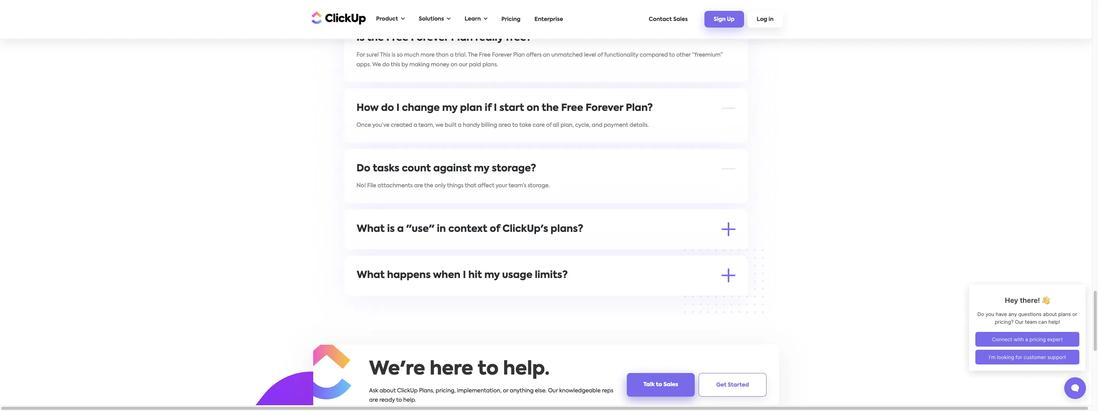 Task type: locate. For each thing, give the bounding box(es) containing it.
free
[[387, 33, 409, 43], [480, 52, 491, 58], [562, 104, 584, 113]]

that down they
[[436, 263, 448, 269]]

or up can
[[484, 253, 489, 259]]

features
[[560, 263, 582, 269]]

use
[[575, 253, 584, 259], [411, 290, 420, 295]]

a left trial.
[[450, 52, 454, 58]]

the inside you'll still be able to use clickup, and we'll let you know as soon as a limit is reached. we're happy to provide a grace period to find the plan that works for you!
[[704, 290, 713, 295]]

0 horizontal spatial that
[[357, 300, 369, 305]]

free up the plan,
[[562, 104, 584, 113]]

start
[[500, 104, 525, 113]]

2 vertical spatial or
[[503, 389, 509, 394]]

get started
[[717, 383, 750, 388]]

let
[[469, 290, 476, 295]]

2 vertical spatial and
[[444, 290, 455, 295]]

2 horizontal spatial i
[[494, 104, 498, 113]]

1 vertical spatial in
[[437, 225, 446, 234]]

you'll
[[357, 290, 371, 295]]

you inside you'll still be able to use clickup, and we'll let you know as soon as a limit is reached. we're happy to provide a grace period to find the plan that works for you!
[[477, 290, 487, 295]]

the
[[367, 33, 384, 43], [542, 104, 559, 113], [425, 183, 434, 189], [704, 290, 713, 295]]

that inside you'll still be able to use clickup, and we'll let you know as soon as a limit is reached. we're happy to provide a grace period to find the plan that works for you!
[[357, 300, 369, 305]]

my down can
[[485, 271, 500, 281]]

for
[[357, 52, 365, 58]]

your
[[496, 183, 508, 189], [625, 244, 636, 249]]

0 vertical spatial free
[[387, 33, 409, 43]]

1 vertical spatial paid
[[472, 244, 484, 249]]

do up you've
[[382, 104, 394, 113]]

you right the let
[[477, 290, 487, 295]]

no! file attachments are the only things that affect your team's storage.
[[357, 183, 550, 189]]

your right affect at the left top
[[496, 183, 508, 189]]

about
[[380, 389, 396, 394]]

you right but
[[676, 253, 686, 259]]

what up "uses"
[[357, 225, 385, 234]]

as right soon
[[525, 290, 532, 295]]

2 horizontal spatial forever
[[586, 104, 624, 113]]

0 horizontal spatial able
[[390, 290, 402, 295]]

0 vertical spatial paid
[[469, 62, 482, 67]]

my up affect at the left top
[[474, 164, 490, 174]]

is up intended
[[387, 225, 395, 234]]

be inside you'll still be able to use clickup, and we'll let you know as soon as a limit is reached. we're happy to provide a grace period to find the plan that works for you!
[[382, 290, 389, 295]]

intended
[[386, 244, 410, 249]]

contact sales
[[649, 17, 688, 22]]

are up throughout
[[375, 244, 384, 249]]

for left you!
[[387, 300, 394, 305]]

0 horizontal spatial and
[[425, 253, 436, 259]]

that
[[465, 183, 477, 189], [436, 263, 448, 269], [357, 300, 369, 305]]

breakdown
[[511, 263, 541, 269]]

0 vertical spatial count
[[402, 164, 431, 174]]

the left only
[[425, 183, 434, 189]]

for inside you'll still be able to use clickup, and we'll let you know as soon as a limit is reached. we're happy to provide a grace period to find the plan that works for you!
[[387, 300, 394, 305]]

1 horizontal spatial usage
[[598, 263, 614, 269]]

able
[[712, 253, 724, 259], [390, 290, 402, 295]]

our
[[459, 62, 468, 67]]

is
[[392, 52, 396, 58], [387, 225, 395, 234], [551, 290, 555, 295]]

2 horizontal spatial free
[[562, 104, 584, 113]]

0 vertical spatial what
[[357, 225, 385, 234]]

and inside you'll still be able to use clickup, and we'll let you know as soon as a limit is reached. we're happy to provide a grace period to find the plan that works for you!
[[444, 290, 455, 295]]

my up built
[[443, 104, 458, 113]]

area
[[499, 123, 512, 128]]

2 vertical spatial free
[[562, 104, 584, 113]]

functionality
[[605, 52, 639, 58]]

the
[[468, 52, 478, 58]]

use down explore
[[575, 253, 584, 259]]

1 vertical spatial or
[[369, 263, 374, 269]]

0 vertical spatial do
[[383, 62, 390, 67]]

is right limit
[[551, 290, 555, 295]]

in
[[769, 17, 774, 22], [437, 225, 446, 234]]

0 vertical spatial for
[[616, 244, 623, 249]]

free up the so
[[387, 33, 409, 43]]

0 vertical spatial sales
[[674, 17, 688, 22]]

2 horizontal spatial or
[[503, 389, 509, 394]]

my for storage?
[[474, 164, 490, 174]]

find right period
[[692, 290, 703, 295]]

0 vertical spatial or
[[484, 253, 489, 259]]

count up attachments
[[402, 164, 431, 174]]

a up create
[[389, 253, 392, 259]]

do left not
[[450, 253, 457, 259]]

0 vertical spatial plan
[[461, 104, 483, 113]]

plan?
[[626, 104, 654, 113]]

for right "value"
[[616, 244, 623, 249]]

1 horizontal spatial free
[[480, 52, 491, 58]]

0 vertical spatial use
[[575, 253, 584, 259]]

that right things
[[465, 183, 477, 189]]

for inside "uses" are intended as a demonstration of paid plan features, allowing you to explore their value for your workflows. uses are cumulative throughout a workspace and they do not reset or count down. when you reach a use limit, you won't lose any data, but you won't be able to edit or create new items with that feature. you can find a breakdown which features have usage limits
[[616, 244, 623, 249]]

0 horizontal spatial plan
[[451, 33, 473, 43]]

of right the level on the top of page
[[598, 52, 603, 58]]

compared
[[640, 52, 669, 58]]

able down cumulative
[[712, 253, 724, 259]]

implementation,
[[457, 389, 502, 394]]

1 horizontal spatial forever
[[492, 52, 512, 58]]

1 vertical spatial help.
[[404, 398, 416, 404]]

0 vertical spatial find
[[494, 263, 505, 269]]

your up lose
[[625, 244, 636, 249]]

0 horizontal spatial won't
[[610, 253, 625, 259]]

what down edit
[[357, 271, 385, 281]]

to inside button
[[656, 383, 663, 388]]

0 horizontal spatial be
[[382, 290, 389, 295]]

sales
[[674, 17, 688, 22], [664, 383, 679, 388]]

what is a "use" in context of clickup's plans?
[[357, 225, 584, 234]]

2 horizontal spatial that
[[465, 183, 477, 189]]

create
[[376, 263, 393, 269]]

1 vertical spatial forever
[[492, 52, 512, 58]]

find right can
[[494, 263, 505, 269]]

sure!
[[367, 52, 379, 58]]

in up demonstration
[[437, 225, 446, 234]]

2 horizontal spatial as
[[525, 290, 532, 295]]

and right "cycle,"
[[592, 123, 603, 128]]

0 vertical spatial forever
[[411, 33, 449, 43]]

forever up payment
[[586, 104, 624, 113]]

1 horizontal spatial for
[[616, 244, 623, 249]]

help. down clickup at the left of the page
[[404, 398, 416, 404]]

sales right the contact
[[674, 17, 688, 22]]

sign up button
[[705, 11, 744, 27]]

2 horizontal spatial and
[[592, 123, 603, 128]]

cumulative
[[691, 244, 721, 249]]

2 vertical spatial do
[[450, 253, 457, 259]]

and inside "uses" are intended as a demonstration of paid plan features, allowing you to explore their value for your workflows. uses are cumulative throughout a workspace and they do not reset or count down. when you reach a use limit, you won't lose any data, but you won't be able to edit or create new items with that feature. you can find a breakdown which features have usage limits
[[425, 253, 436, 259]]

1 what from the top
[[357, 225, 385, 234]]

of inside "uses" are intended as a demonstration of paid plan features, allowing you to explore their value for your workflows. uses are cumulative throughout a workspace and they do not reset or count down. when you reach a use limit, you won't lose any data, but you won't be able to edit or create new items with that feature. you can find a breakdown which features have usage limits
[[465, 244, 470, 249]]

a left team,
[[414, 123, 418, 128]]

forever for i
[[586, 104, 624, 113]]

as
[[411, 244, 417, 249], [504, 290, 510, 295], [525, 290, 532, 295]]

2 won't from the left
[[687, 253, 702, 259]]

do tasks count against my storage?
[[357, 164, 537, 174]]

soon
[[511, 290, 524, 295]]

usage right have
[[598, 263, 614, 269]]

i right if
[[494, 104, 498, 113]]

you up reach
[[547, 244, 557, 249]]

no!
[[357, 183, 366, 189]]

1 horizontal spatial help.
[[503, 361, 550, 379]]

forever up more
[[411, 33, 449, 43]]

1 vertical spatial be
[[382, 290, 389, 295]]

1 vertical spatial do
[[382, 104, 394, 113]]

their
[[587, 244, 599, 249]]

a up workspace
[[419, 244, 422, 249]]

or
[[484, 253, 489, 259], [369, 263, 374, 269], [503, 389, 509, 394]]

be right "still"
[[382, 290, 389, 295]]

0 horizontal spatial help.
[[404, 398, 416, 404]]

works
[[370, 300, 385, 305]]

0 horizontal spatial i
[[397, 104, 400, 113]]

use left clickup, at the left bottom
[[411, 290, 420, 295]]

a right built
[[458, 123, 462, 128]]

1 vertical spatial free
[[480, 52, 491, 58]]

we
[[436, 123, 444, 128]]

billing
[[482, 123, 498, 128]]

1 vertical spatial sales
[[664, 383, 679, 388]]

1 horizontal spatial and
[[444, 290, 455, 295]]

1 vertical spatial your
[[625, 244, 636, 249]]

on left our at the top of page
[[451, 62, 458, 67]]

or inside ask about clickup plans, pricing, implementation, or anything else. our knowledgeable reps are ready to help.
[[503, 389, 509, 394]]

of up "features,"
[[490, 225, 500, 234]]

throughout
[[357, 253, 387, 259]]

free inside for sure! this is so much more than a trial. the free forever plan offers an unmatched level of functionality compared to other "freemium" apps. we do this by making money on our paid plans.
[[480, 52, 491, 58]]

do
[[383, 62, 390, 67], [382, 104, 394, 113], [450, 253, 457, 259]]

2 what from the top
[[357, 271, 385, 281]]

1 horizontal spatial i
[[463, 271, 466, 281]]

new
[[395, 263, 406, 269]]

a left grace on the right
[[644, 290, 648, 295]]

0 vertical spatial and
[[592, 123, 603, 128]]

i left hit
[[463, 271, 466, 281]]

find inside you'll still be able to use clickup, and we'll let you know as soon as a limit is reached. we're happy to provide a grace period to find the plan that works for you!
[[692, 290, 703, 295]]

paid up reset
[[472, 244, 484, 249]]

that down the you'll
[[357, 300, 369, 305]]

1 vertical spatial for
[[387, 300, 394, 305]]

count
[[402, 164, 431, 174], [491, 253, 506, 259]]

plan left offers
[[514, 52, 525, 58]]

0 vertical spatial on
[[451, 62, 458, 67]]

find inside "uses" are intended as a demonstration of paid plan features, allowing you to explore their value for your workflows. uses are cumulative throughout a workspace and they do not reset or count down. when you reach a use limit, you won't lose any data, but you won't be able to edit or create new items with that feature. you can find a breakdown which features have usage limits
[[494, 263, 505, 269]]

0 horizontal spatial on
[[451, 62, 458, 67]]

0 horizontal spatial for
[[387, 300, 394, 305]]

use inside "uses" are intended as a demonstration of paid plan features, allowing you to explore their value for your workflows. uses are cumulative throughout a workspace and they do not reset or count down. when you reach a use limit, you won't lose any data, but you won't be able to edit or create new items with that feature. you can find a breakdown which features have usage limits
[[575, 253, 584, 259]]

hit
[[469, 271, 482, 281]]

help. up anything
[[503, 361, 550, 379]]

as up workspace
[[411, 244, 417, 249]]

happy
[[597, 290, 614, 295]]

1 vertical spatial use
[[411, 290, 420, 295]]

i up created
[[397, 104, 400, 113]]

you
[[547, 244, 557, 249], [542, 253, 552, 259], [599, 253, 609, 259], [676, 253, 686, 259], [477, 290, 487, 295]]

1 horizontal spatial find
[[692, 290, 703, 295]]

or left anything
[[503, 389, 509, 394]]

1 horizontal spatial able
[[712, 253, 724, 259]]

usage down breakdown
[[503, 271, 533, 281]]

1 horizontal spatial use
[[575, 253, 584, 259]]

1 vertical spatial on
[[527, 104, 540, 113]]

by
[[402, 62, 409, 67]]

the right period
[[704, 290, 713, 295]]

what happens when i hit my usage limits?
[[357, 271, 568, 281]]

storage.
[[528, 183, 550, 189]]

0 horizontal spatial use
[[411, 290, 420, 295]]

1 vertical spatial and
[[425, 253, 436, 259]]

plan inside you'll still be able to use clickup, and we'll let you know as soon as a limit is reached. we're happy to provide a grace period to find the plan that works for you!
[[715, 290, 726, 295]]

1 vertical spatial plan
[[485, 244, 497, 249]]

be down cumulative
[[704, 253, 711, 259]]

1 horizontal spatial your
[[625, 244, 636, 249]]

on
[[451, 62, 458, 67], [527, 104, 540, 113]]

1 horizontal spatial won't
[[687, 253, 702, 259]]

free up plans.
[[480, 52, 491, 58]]

1 vertical spatial my
[[474, 164, 490, 174]]

won't up limits
[[610, 253, 625, 259]]

0 vertical spatial help.
[[503, 361, 550, 379]]

1 vertical spatial that
[[436, 263, 448, 269]]

clickup image
[[310, 10, 366, 25]]

do right we
[[383, 62, 390, 67]]

0 vertical spatial be
[[704, 253, 711, 259]]

2 vertical spatial plan
[[715, 290, 726, 295]]

of up not
[[465, 244, 470, 249]]

1 horizontal spatial count
[[491, 253, 506, 259]]

1 vertical spatial what
[[357, 271, 385, 281]]

on up care on the top of the page
[[527, 104, 540, 113]]

we're here to help.
[[369, 361, 550, 379]]

is left the so
[[392, 52, 396, 58]]

are
[[415, 183, 423, 189], [375, 244, 384, 249], [681, 244, 689, 249], [369, 398, 378, 404]]

a down down.
[[506, 263, 510, 269]]

2 vertical spatial that
[[357, 300, 369, 305]]

1 horizontal spatial be
[[704, 253, 711, 259]]

0 vertical spatial my
[[443, 104, 458, 113]]

0 vertical spatial your
[[496, 183, 508, 189]]

0 vertical spatial usage
[[598, 263, 614, 269]]

be
[[704, 253, 711, 259], [382, 290, 389, 295]]

1 horizontal spatial plan
[[485, 244, 497, 249]]

0 vertical spatial that
[[465, 183, 477, 189]]

and up with
[[425, 253, 436, 259]]

get
[[717, 383, 727, 388]]

able up you!
[[390, 290, 402, 295]]

money
[[431, 62, 450, 67]]

and left we'll
[[444, 290, 455, 295]]

able inside "uses" are intended as a demonstration of paid plan features, allowing you to explore their value for your workflows. uses are cumulative throughout a workspace and they do not reset or count down. when you reach a use limit, you won't lose any data, but you won't be able to edit or create new items with that feature. you can find a breakdown which features have usage limits
[[712, 253, 724, 259]]

limits
[[616, 263, 630, 269]]

0 horizontal spatial in
[[437, 225, 446, 234]]

1 horizontal spatial that
[[436, 263, 448, 269]]

count up can
[[491, 253, 506, 259]]

period
[[666, 290, 684, 295]]

2 vertical spatial forever
[[586, 104, 624, 113]]

what for what is a "use" in context of clickup's plans?
[[357, 225, 385, 234]]

product
[[376, 16, 398, 22]]

all
[[553, 123, 560, 128]]

of
[[598, 52, 603, 58], [547, 123, 552, 128], [490, 225, 500, 234], [465, 244, 470, 249]]

1 horizontal spatial on
[[527, 104, 540, 113]]

attachments
[[378, 183, 413, 189]]

log
[[757, 17, 768, 22]]

forever for than
[[492, 52, 512, 58]]

0 vertical spatial able
[[712, 253, 724, 259]]

enterprise
[[535, 17, 563, 22]]

use inside you'll still be able to use clickup, and we'll let you know as soon as a limit is reached. we're happy to provide a grace period to find the plan that works for you!
[[411, 290, 420, 295]]

grace
[[649, 290, 665, 295]]

what
[[357, 225, 385, 234], [357, 271, 385, 281]]

0 horizontal spatial free
[[387, 33, 409, 43]]

forever inside for sure! this is so much more than a trial. the free forever plan offers an unmatched level of functionality compared to other "freemium" apps. we do this by making money on our paid plans.
[[492, 52, 512, 58]]

for
[[616, 244, 623, 249], [387, 300, 394, 305]]

plan up trial.
[[451, 33, 473, 43]]

paid
[[469, 62, 482, 67], [472, 244, 484, 249]]

"uses"
[[357, 244, 374, 249]]

sales right talk at the bottom right
[[664, 383, 679, 388]]

you
[[471, 263, 481, 269]]

forever up plans.
[[492, 52, 512, 58]]

up
[[727, 17, 735, 22]]

won't
[[610, 253, 625, 259], [687, 253, 702, 259]]

1 horizontal spatial in
[[769, 17, 774, 22]]

1 vertical spatial plan
[[514, 52, 525, 58]]

as inside "uses" are intended as a demonstration of paid plan features, allowing you to explore their value for your workflows. uses are cumulative throughout a workspace and they do not reset or count down. when you reach a use limit, you won't lose any data, but you won't be able to edit or create new items with that feature. you can find a breakdown which features have usage limits
[[411, 244, 417, 249]]

uses
[[667, 244, 679, 249]]

0 horizontal spatial as
[[411, 244, 417, 249]]

reached.
[[556, 290, 580, 295]]

free?
[[506, 33, 532, 43]]

sign
[[714, 17, 726, 22]]

1 vertical spatial count
[[491, 253, 506, 259]]

won't down cumulative
[[687, 253, 702, 259]]

ask about clickup plans, pricing, implementation, or anything else. our knowledgeable reps are ready to help.
[[369, 389, 614, 404]]

really
[[476, 33, 504, 43]]

1 vertical spatial able
[[390, 290, 402, 295]]

are down the 'ask'
[[369, 398, 378, 404]]

or right edit
[[369, 263, 374, 269]]

in right log
[[769, 17, 774, 22]]

as left soon
[[504, 290, 510, 295]]

you down "value"
[[599, 253, 609, 259]]

provide
[[623, 290, 643, 295]]

talk
[[644, 383, 655, 388]]

0 vertical spatial in
[[769, 17, 774, 22]]

log in
[[757, 17, 774, 22]]

2 vertical spatial is
[[551, 290, 555, 295]]

paid inside "uses" are intended as a demonstration of paid plan features, allowing you to explore their value for your workflows. uses are cumulative throughout a workspace and they do not reset or count down. when you reach a use limit, you won't lose any data, but you won't be able to edit or create new items with that feature. you can find a breakdown which features have usage limits
[[472, 244, 484, 249]]

paid down 'the'
[[469, 62, 482, 67]]



Task type: vqa. For each thing, say whether or not it's contained in the screenshot.
FEATURES,
yes



Task type: describe. For each thing, give the bounding box(es) containing it.
this
[[381, 52, 391, 58]]

we're
[[581, 290, 596, 295]]

clickup logo image
[[301, 340, 352, 400]]

that inside "uses" are intended as a demonstration of paid plan features, allowing you to explore their value for your workflows. uses are cumulative throughout a workspace and they do not reset or count down. when you reach a use limit, you won't lose any data, but you won't be able to edit or create new items with that feature. you can find a breakdown which features have usage limits
[[436, 263, 448, 269]]

are inside ask about clickup plans, pricing, implementation, or anything else. our knowledgeable reps are ready to help.
[[369, 398, 378, 404]]

0 horizontal spatial forever
[[411, 33, 449, 43]]

context
[[449, 225, 488, 234]]

file
[[368, 183, 377, 189]]

0 horizontal spatial or
[[369, 263, 374, 269]]

plan inside for sure! this is so much more than a trial. the free forever plan offers an unmatched level of functionality compared to other "freemium" apps. we do this by making money on our paid plans.
[[514, 52, 525, 58]]

how
[[357, 104, 379, 113]]

this
[[391, 62, 401, 67]]

we'll
[[456, 290, 468, 295]]

built
[[445, 123, 457, 128]]

do inside for sure! this is so much more than a trial. the free forever plan offers an unmatched level of functionality compared to other "freemium" apps. we do this by making money on our paid plans.
[[383, 62, 390, 67]]

is inside you'll still be able to use clickup, and we'll let you know as soon as a limit is reached. we're happy to provide a grace period to find the plan that works for you!
[[551, 290, 555, 295]]

free for plan
[[562, 104, 584, 113]]

contact sales button
[[645, 13, 692, 26]]

items
[[407, 263, 422, 269]]

usage inside "uses" are intended as a demonstration of paid plan features, allowing you to explore their value for your workflows. uses are cumulative throughout a workspace and they do not reset or count down. when you reach a use limit, you won't lose any data, but you won't be able to edit or create new items with that feature. you can find a breakdown which features have usage limits
[[598, 263, 614, 269]]

plan inside "uses" are intended as a demonstration of paid plan features, allowing you to explore their value for your workflows. uses are cumulative throughout a workspace and they do not reset or count down. when you reach a use limit, you won't lose any data, but you won't be able to edit or create new items with that feature. you can find a breakdown which features have usage limits
[[485, 244, 497, 249]]

is
[[357, 33, 365, 43]]

free for much
[[480, 52, 491, 58]]

the right is
[[367, 33, 384, 43]]

a up intended
[[397, 225, 404, 234]]

are left only
[[415, 183, 423, 189]]

data,
[[650, 253, 664, 259]]

edit
[[357, 263, 368, 269]]

things
[[448, 183, 464, 189]]

explore
[[565, 244, 585, 249]]

learn button
[[461, 11, 492, 27]]

of inside for sure! this is so much more than a trial. the free forever plan offers an unmatched level of functionality compared to other "freemium" apps. we do this by making money on our paid plans.
[[598, 52, 603, 58]]

plans.
[[483, 62, 499, 67]]

paid inside for sure! this is so much more than a trial. the free forever plan offers an unmatched level of functionality compared to other "freemium" apps. we do this by making money on our paid plans.
[[469, 62, 482, 67]]

contact
[[649, 17, 672, 22]]

to inside for sure! this is so much more than a trial. the free forever plan offers an unmatched level of functionality compared to other "freemium" apps. we do this by making money on our paid plans.
[[670, 52, 676, 58]]

down.
[[508, 253, 524, 259]]

0 horizontal spatial plan
[[461, 104, 483, 113]]

demonstration
[[424, 244, 464, 249]]

pricing,
[[436, 389, 456, 394]]

level
[[585, 52, 597, 58]]

the up all
[[542, 104, 559, 113]]

storage?
[[492, 164, 537, 174]]

a inside for sure! this is so much more than a trial. the free forever plan offers an unmatched level of functionality compared to other "freemium" apps. we do this by making money on our paid plans.
[[450, 52, 454, 58]]

"freemium"
[[693, 52, 724, 58]]

other
[[677, 52, 691, 58]]

0 horizontal spatial your
[[496, 183, 508, 189]]

started
[[728, 383, 750, 388]]

1 won't from the left
[[610, 253, 625, 259]]

handy
[[463, 123, 480, 128]]

here
[[430, 361, 473, 379]]

ready
[[380, 398, 395, 404]]

limit
[[538, 290, 549, 295]]

once you've created a team, we built a handy billing area to take care of all plan, cycle, and payment details.
[[357, 123, 649, 128]]

get started button
[[699, 374, 767, 397]]

do
[[357, 164, 371, 174]]

feature.
[[449, 263, 470, 269]]

only
[[435, 183, 446, 189]]

is the free forever plan really free?
[[357, 33, 532, 43]]

still
[[372, 290, 381, 295]]

for sure! this is so much more than a trial. the free forever plan offers an unmatched level of functionality compared to other "freemium" apps. we do this by making money on our paid plans.
[[357, 52, 724, 67]]

unmatched
[[552, 52, 583, 58]]

is inside for sure! this is so much more than a trial. the free forever plan offers an unmatched level of functionality compared to other "freemium" apps. we do this by making money on our paid plans.
[[392, 52, 396, 58]]

to inside ask about clickup plans, pricing, implementation, or anything else. our knowledgeable reps are ready to help.
[[396, 398, 402, 404]]

limit,
[[585, 253, 598, 259]]

what for what happens when i hit my usage limits?
[[357, 271, 385, 281]]

payment
[[604, 123, 629, 128]]

you!
[[395, 300, 407, 305]]

trial.
[[455, 52, 467, 58]]

team's
[[509, 183, 527, 189]]

but
[[666, 253, 675, 259]]

once
[[357, 123, 372, 128]]

features,
[[499, 244, 522, 249]]

we're
[[369, 361, 425, 379]]

offers
[[527, 52, 542, 58]]

an
[[544, 52, 551, 58]]

care
[[533, 123, 545, 128]]

do inside "uses" are intended as a demonstration of paid plan features, allowing you to explore their value for your workflows. uses are cumulative throughout a workspace and they do not reset or count down. when you reach a use limit, you won't lose any data, but you won't be able to edit or create new items with that feature. you can find a breakdown which features have usage limits
[[450, 253, 457, 259]]

talk to sales
[[644, 383, 679, 388]]

1 horizontal spatial as
[[504, 290, 510, 295]]

enterprise link
[[531, 13, 567, 26]]

able inside you'll still be able to use clickup, and we'll let you know as soon as a limit is reached. we're happy to provide a grace period to find the plan that works for you!
[[390, 290, 402, 295]]

limits?
[[535, 271, 568, 281]]

any
[[639, 253, 649, 259]]

0 horizontal spatial count
[[402, 164, 431, 174]]

which
[[543, 263, 558, 269]]

reach
[[553, 253, 568, 259]]

lose
[[627, 253, 637, 259]]

a up features
[[570, 253, 573, 259]]

are right uses
[[681, 244, 689, 249]]

else.
[[535, 389, 547, 394]]

talk to sales button
[[627, 374, 695, 397]]

workflows.
[[638, 244, 666, 249]]

log in link
[[748, 11, 783, 27]]

my for plan
[[443, 104, 458, 113]]

1 horizontal spatial or
[[484, 253, 489, 259]]

much
[[405, 52, 420, 58]]

0 vertical spatial plan
[[451, 33, 473, 43]]

making
[[410, 62, 430, 67]]

affect
[[478, 183, 495, 189]]

be inside "uses" are intended as a demonstration of paid plan features, allowing you to explore their value for your workflows. uses are cumulative throughout a workspace and they do not reset or count down. when you reach a use limit, you won't lose any data, but you won't be able to edit or create new items with that feature. you can find a breakdown which features have usage limits
[[704, 253, 711, 259]]

clickup
[[397, 389, 418, 394]]

1 vertical spatial is
[[387, 225, 395, 234]]

count inside "uses" are intended as a demonstration of paid plan features, allowing you to explore their value for your workflows. uses are cumulative throughout a workspace and they do not reset or count down. when you reach a use limit, you won't lose any data, but you won't be able to edit or create new items with that feature. you can find a breakdown which features have usage limits
[[491, 253, 506, 259]]

created
[[391, 123, 413, 128]]

of left all
[[547, 123, 552, 128]]

you up which
[[542, 253, 552, 259]]

on inside for sure! this is so much more than a trial. the free forever plan offers an unmatched level of functionality compared to other "freemium" apps. we do this by making money on our paid plans.
[[451, 62, 458, 67]]

they
[[437, 253, 449, 259]]

a left limit
[[533, 290, 536, 295]]

pricing
[[502, 17, 521, 22]]

2 vertical spatial my
[[485, 271, 500, 281]]

0 horizontal spatial usage
[[503, 271, 533, 281]]

your inside "uses" are intended as a demonstration of paid plan features, allowing you to explore their value for your workflows. uses are cumulative throughout a workspace and they do not reset or count down. when you reach a use limit, you won't lose any data, but you won't be able to edit or create new items with that feature. you can find a breakdown which features have usage limits
[[625, 244, 636, 249]]

have
[[583, 263, 597, 269]]

help. inside ask about clickup plans, pricing, implementation, or anything else. our knowledgeable reps are ready to help.
[[404, 398, 416, 404]]

not
[[459, 253, 468, 259]]

can
[[483, 263, 493, 269]]

when
[[433, 271, 461, 281]]

know
[[488, 290, 502, 295]]



